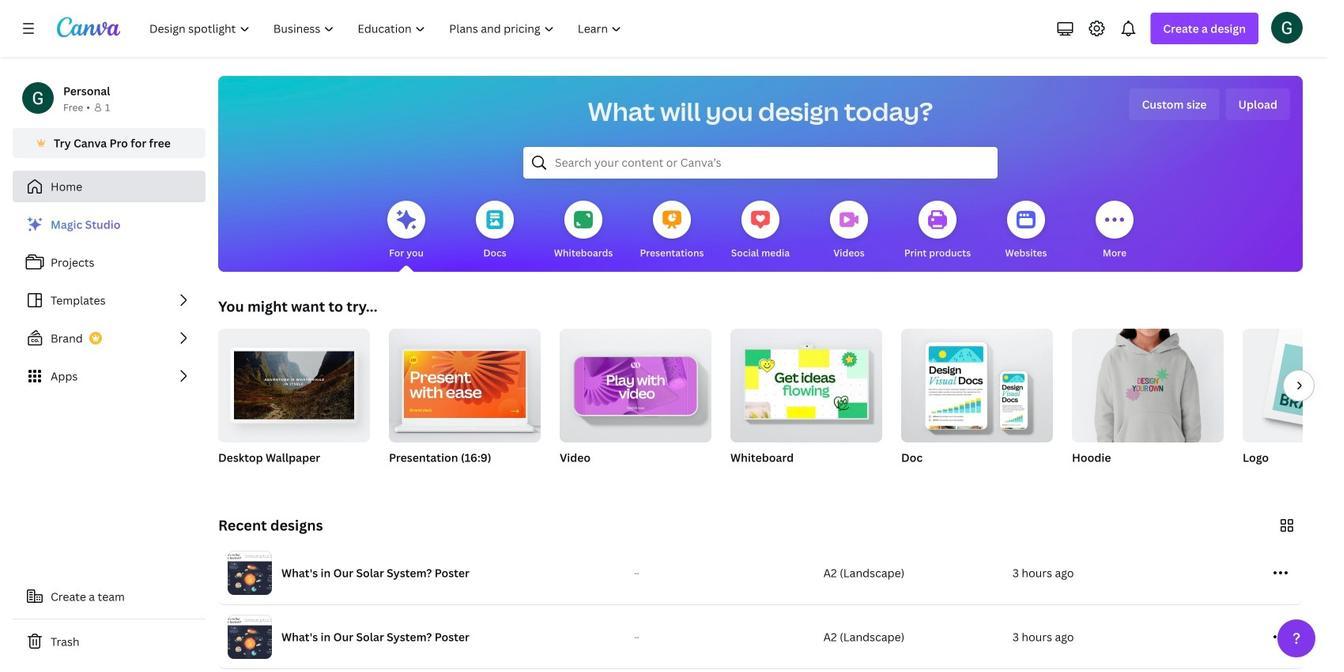 Task type: vqa. For each thing, say whether or not it's contained in the screenshot.
Search search box
yes



Task type: describe. For each thing, give the bounding box(es) containing it.
Search search field
[[555, 148, 967, 178]]

top level navigation element
[[139, 13, 635, 44]]



Task type: locate. For each thing, give the bounding box(es) containing it.
list
[[13, 209, 206, 392]]

None search field
[[524, 147, 998, 179]]

greg robinson image
[[1272, 12, 1303, 43]]

group
[[218, 323, 370, 486], [218, 323, 370, 443], [389, 323, 541, 486], [389, 323, 541, 443], [560, 323, 712, 486], [560, 323, 712, 443], [731, 323, 883, 486], [731, 323, 883, 443], [902, 329, 1054, 486], [902, 329, 1054, 443], [1073, 329, 1224, 486], [1243, 329, 1329, 486]]



